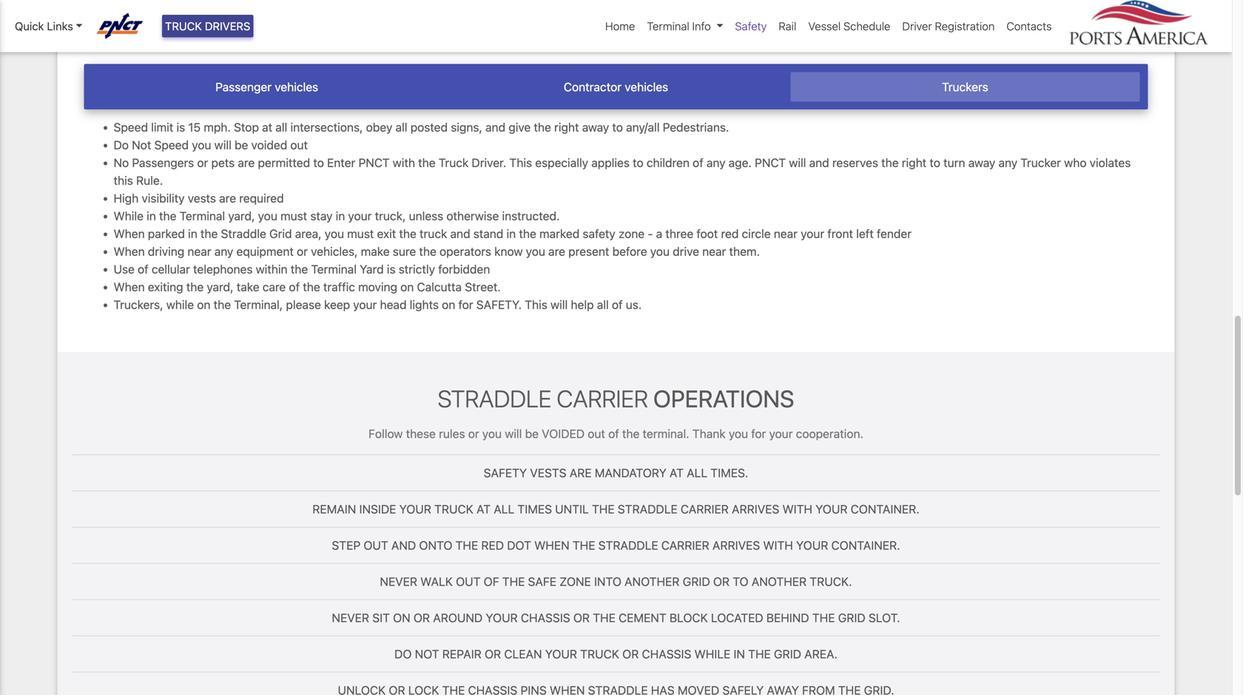 Task type: vqa. For each thing, say whether or not it's contained in the screenshot.
2nd ANOTHER
yes



Task type: locate. For each thing, give the bounding box(es) containing it.
away up applies
[[582, 120, 609, 134]]

exiting
[[148, 280, 183, 294]]

when down while
[[114, 227, 145, 241]]

calcutta
[[417, 280, 462, 294]]

the down into
[[593, 611, 616, 625]]

0 vertical spatial be
[[235, 138, 248, 152]]

a right the -
[[656, 227, 663, 241]]

0 horizontal spatial any
[[214, 245, 233, 259]]

for down the operations
[[752, 427, 766, 441]]

1 horizontal spatial never
[[380, 575, 418, 589]]

1 vertical spatial yard,
[[207, 280, 234, 294]]

this right safety.
[[525, 298, 548, 312]]

will right age.
[[789, 156, 806, 170]]

present
[[569, 245, 610, 259]]

1 vertical spatial away
[[969, 156, 996, 170]]

truck,
[[375, 209, 406, 223]]

tab list containing passenger vehicles
[[84, 64, 1148, 109]]

straddle
[[618, 502, 678, 517], [599, 539, 659, 553]]

1 vertical spatial or
[[297, 245, 308, 259]]

within
[[256, 262, 288, 276]]

be left voided
[[525, 427, 539, 441]]

at for truck
[[477, 502, 491, 517]]

terminal down vests
[[180, 209, 225, 223]]

all left times
[[494, 502, 515, 517]]

driving inside speed limit is 15 mph. stop at all intersections, obey all posted signs, and give the right away to any/all pedestrians. do not speed you will be voided out no passengers or pets are permitted to enter pnct with the truck driver. this especially applies to children of any age. pnct will and reserves the right to turn away any trucker who violates this rule. high visibility vests are required while in the terminal yard, you must stay in your truck, unless otherwise instructed. when parked in the straddle grid area, you must exit the truck and stand in the marked safety zone - a three foot red circle near your front left fender when driving near any equipment or vehicles, make sure the operators know you are present before you drive near them. use of cellular telephones within the terminal yard is strictly forbidden when exiting the yard, take care of the traffic moving on calcutta street. truckers, while on the terminal, please keep your head lights on for safety. this will help all of us.
[[148, 245, 184, 259]]

1 horizontal spatial driving
[[343, 18, 379, 33]]

is
[[382, 18, 391, 33], [177, 120, 185, 134], [387, 262, 396, 276]]

terminal
[[647, 20, 690, 33], [180, 209, 225, 223], [311, 262, 357, 276]]

0 horizontal spatial must
[[281, 209, 307, 223]]

1 horizontal spatial straddle
[[438, 385, 552, 413]]

speed limit is 15 mph. stop at all intersections, obey all posted signs, and give the right away to any/all pedestrians. do not speed you will be voided out no passengers or pets are permitted to enter pnct with the truck driver. this especially applies to children of any age. pnct will and reserves the right to turn away any trucker who violates this rule. high visibility vests are required while in the terminal yard, you must stay in your truck, unless otherwise instructed. when parked in the straddle grid area, you must exit the truck and stand in the marked safety zone - a three foot red circle near your front left fender when driving near any equipment or vehicles, make sure the operators know you are present before you drive near them. use of cellular telephones within the terminal yard is strictly forbidden when exiting the yard, take care of the traffic moving on calcutta street. truckers, while on the terminal, please keep your head lights on for safety. this will help all of us.
[[114, 120, 1131, 312]]

will up safety
[[505, 427, 522, 441]]

arrives
[[732, 502, 780, 517], [713, 539, 760, 553]]

0 horizontal spatial for
[[459, 298, 473, 312]]

right left turn
[[902, 156, 927, 170]]

driver
[[903, 20, 932, 33]]

the down vests
[[201, 227, 218, 241]]

never for never sit on or around your chassis or the cement block located behind the grid slot.
[[332, 611, 369, 625]]

tab list
[[84, 64, 1148, 109]]

near right the circle
[[774, 227, 798, 241]]

pnct left with
[[359, 156, 390, 170]]

quick
[[15, 20, 44, 33]]

1 vertical spatial out
[[588, 427, 605, 441]]

1 vertical spatial for
[[752, 427, 766, 441]]

all right the obey
[[396, 120, 408, 134]]

0 horizontal spatial straddle
[[221, 227, 266, 241]]

1 horizontal spatial must
[[347, 227, 374, 241]]

near up 'telephones'
[[188, 245, 211, 259]]

sit
[[373, 611, 390, 625]]

truck drivers link
[[162, 15, 253, 37]]

1 horizontal spatial another
[[752, 575, 807, 589]]

carrier up block
[[662, 539, 710, 553]]

0 vertical spatial container.
[[851, 502, 920, 517]]

straddle down mandatory
[[618, 502, 678, 517]]

0 horizontal spatial grid
[[683, 575, 710, 589]]

0 horizontal spatial be
[[235, 138, 248, 152]]

on down calcutta
[[442, 298, 456, 312]]

straddle inside speed limit is 15 mph. stop at all intersections, obey all posted signs, and give the right away to any/all pedestrians. do not speed you will be voided out no passengers or pets are permitted to enter pnct with the truck driver. this especially applies to children of any age. pnct will and reserves the right to turn away any trucker who violates this rule. high visibility vests are required while in the terminal yard, you must stay in your truck, unless otherwise instructed. when parked in the straddle grid area, you must exit the truck and stand in the marked safety zone - a three foot red circle near your front left fender when driving near any equipment or vehicles, make sure the operators know you are present before you drive near them. use of cellular telephones within the terminal yard is strictly forbidden when exiting the yard, take care of the traffic moving on calcutta street. truckers, while on the terminal, please keep your head lights on for safety. this will help all of us.
[[221, 227, 266, 241]]

vests
[[530, 466, 567, 480]]

of
[[693, 156, 704, 170], [138, 262, 149, 276], [289, 280, 300, 294], [612, 298, 623, 312], [609, 427, 619, 441]]

0 vertical spatial straddle
[[618, 502, 678, 517]]

for
[[459, 298, 473, 312], [752, 427, 766, 441]]

a left mobile
[[225, 18, 231, 33]]

0 horizontal spatial terminal
[[180, 209, 225, 223]]

obey
[[366, 120, 393, 134]]

or down area, at left
[[297, 245, 308, 259]]

1 vertical spatial chassis
[[642, 648, 692, 662]]

1 vertical spatial driving
[[148, 245, 184, 259]]

all left times.
[[687, 466, 708, 480]]

away right turn
[[969, 156, 996, 170]]

1 horizontal spatial a
[[656, 227, 663, 241]]

0 vertical spatial terminal
[[647, 20, 690, 33]]

2 horizontal spatial are
[[549, 245, 566, 259]]

0 vertical spatial straddle
[[221, 227, 266, 241]]

help
[[571, 298, 594, 312]]

1 horizontal spatial out
[[456, 575, 481, 589]]

0 vertical spatial arrives
[[732, 502, 780, 517]]

0 horizontal spatial never
[[332, 611, 369, 625]]

out left "and"
[[364, 539, 388, 553]]

visibility
[[142, 191, 185, 205]]

0 vertical spatial chassis
[[521, 611, 570, 625]]

1 vertical spatial never
[[332, 611, 369, 625]]

0 vertical spatial with
[[783, 502, 813, 517]]

chassis
[[521, 611, 570, 625], [642, 648, 692, 662]]

must up make
[[347, 227, 374, 241]]

0 vertical spatial are
[[238, 156, 255, 170]]

driver.
[[472, 156, 507, 170]]

violates
[[1090, 156, 1131, 170]]

red
[[481, 539, 504, 553]]

driving down parked
[[148, 245, 184, 259]]

0 horizontal spatial at
[[477, 502, 491, 517]]

terminal down vehicles,
[[311, 262, 357, 276]]

another up behind
[[752, 575, 807, 589]]

circle
[[742, 227, 771, 241]]

them.
[[730, 245, 760, 259]]

at for mandatory
[[670, 466, 684, 480]]

be
[[235, 138, 248, 152], [525, 427, 539, 441]]

0 horizontal spatial or
[[197, 156, 208, 170]]

foot
[[697, 227, 718, 241]]

0 vertical spatial and
[[486, 120, 506, 134]]

1 horizontal spatial any
[[707, 156, 726, 170]]

in up know at the left
[[507, 227, 516, 241]]

0 vertical spatial a
[[225, 18, 231, 33]]

vehicles for passenger vehicles
[[275, 80, 318, 94]]

you down required
[[258, 209, 277, 223]]

grid left area.
[[774, 648, 802, 662]]

0 horizontal spatial out
[[364, 539, 388, 553]]

use
[[114, 262, 135, 276]]

of down straddle carrier operations at the bottom of page
[[609, 427, 619, 441]]

out inside speed limit is 15 mph. stop at all intersections, obey all posted signs, and give the right away to any/all pedestrians. do not speed you will be voided out no passengers or pets are permitted to enter pnct with the truck driver. this especially applies to children of any age. pnct will and reserves the right to turn away any trucker who violates this rule. high visibility vests are required while in the terminal yard, you must stay in your truck, unless otherwise instructed. when parked in the straddle grid area, you must exit the truck and stand in the marked safety zone - a three foot red circle near your front left fender when driving near any equipment or vehicles, make sure the operators know you are present before you drive near them. use of cellular telephones within the terminal yard is strictly forbidden when exiting the yard, take care of the traffic moving on calcutta street. truckers, while on the terminal, please keep your head lights on for safety. this will help all of us.
[[290, 138, 308, 152]]

three
[[666, 227, 694, 241]]

0 horizontal spatial driving
[[148, 245, 184, 259]]

contacts
[[1007, 20, 1052, 33]]

-
[[648, 227, 653, 241]]

1 horizontal spatial truck
[[580, 648, 620, 662]]

never up on
[[380, 575, 418, 589]]

1 horizontal spatial terminal
[[311, 262, 357, 276]]

your left truck,
[[348, 209, 372, 223]]

0 horizontal spatial are
[[219, 191, 236, 205]]

2 vertical spatial terminal
[[311, 262, 357, 276]]

speed up passengers
[[154, 138, 189, 152]]

of right use
[[138, 262, 149, 276]]

1 vertical spatial arrives
[[713, 539, 760, 553]]

0 horizontal spatial out
[[290, 138, 308, 152]]

or left pets
[[197, 156, 208, 170]]

to
[[733, 575, 749, 589]]

at down terminal.
[[670, 466, 684, 480]]

2 vertical spatial is
[[387, 262, 396, 276]]

0 vertical spatial while
[[312, 18, 339, 33]]

the right behind
[[813, 611, 835, 625]]

all right the at
[[276, 120, 287, 134]]

1 vertical spatial straddle
[[438, 385, 552, 413]]

quick links
[[15, 20, 73, 33]]

the right when
[[573, 539, 596, 553]]

2 vertical spatial when
[[114, 280, 145, 294]]

0 horizontal spatial vehicles
[[275, 80, 318, 94]]

these
[[406, 427, 436, 441]]

give
[[509, 120, 531, 134]]

0 horizontal spatial truck
[[165, 20, 202, 33]]

1 vertical spatial while
[[166, 298, 194, 312]]

1 horizontal spatial pnct
[[755, 156, 786, 170]]

1 horizontal spatial or
[[297, 245, 308, 259]]

while right device
[[312, 18, 339, 33]]

are right pets
[[238, 156, 255, 170]]

chassis down block
[[642, 648, 692, 662]]

1 horizontal spatial truck
[[439, 156, 469, 170]]

contractor vehicles
[[564, 80, 669, 94]]

on
[[393, 611, 411, 625]]

2 horizontal spatial terminal
[[647, 20, 690, 33]]

pnct
[[359, 156, 390, 170], [755, 156, 786, 170]]

away
[[582, 120, 609, 134], [969, 156, 996, 170]]

stop
[[234, 120, 259, 134]]

drivers
[[205, 20, 250, 33]]

before
[[613, 245, 647, 259]]

instructed.
[[502, 209, 560, 223]]

while inside speed limit is 15 mph. stop at all intersections, obey all posted signs, and give the right away to any/all pedestrians. do not speed you will be voided out no passengers or pets are permitted to enter pnct with the truck driver. this especially applies to children of any age. pnct will and reserves the right to turn away any trucker who violates this rule. high visibility vests are required while in the terminal yard, you must stay in your truck, unless otherwise instructed. when parked in the straddle grid area, you must exit the truck and stand in the marked safety zone - a three foot red circle near your front left fender when driving near any equipment or vehicles, make sure the operators know you are present before you drive near them. use of cellular telephones within the terminal yard is strictly forbidden when exiting the yard, take care of the traffic moving on calcutta street. truckers, while on the terminal, please keep your head lights on for safety. this will help all of us.
[[166, 298, 194, 312]]

yard, down required
[[228, 209, 255, 223]]

when up use
[[114, 245, 145, 259]]

truck up onto
[[435, 502, 474, 517]]

0 horizontal spatial away
[[582, 120, 609, 134]]

to left any/all
[[613, 120, 623, 134]]

or down 'cement'
[[623, 648, 639, 662]]

1 horizontal spatial be
[[525, 427, 539, 441]]

0 vertical spatial yard,
[[228, 209, 255, 223]]

carrier down times.
[[681, 502, 729, 517]]

the left "red" on the bottom of page
[[456, 539, 478, 553]]

talking on a mobile device while driving is prohibited link
[[126, 0, 466, 52]]

terminal info link
[[641, 12, 729, 40]]

otherwise
[[447, 209, 499, 223]]

truck
[[165, 20, 202, 33], [439, 156, 469, 170]]

1 when from the top
[[114, 227, 145, 241]]

care
[[263, 280, 286, 294]]

keep
[[324, 298, 350, 312]]

right
[[554, 120, 579, 134], [902, 156, 927, 170]]

driving left prohibited
[[343, 18, 379, 33]]

your down moving
[[353, 298, 377, 312]]

with for step out and onto the red dot when the straddle carrier arrives with your container.
[[763, 539, 793, 553]]

1 vertical spatial grid
[[838, 611, 866, 625]]

do
[[114, 138, 129, 152]]

1 vertical spatial must
[[347, 227, 374, 241]]

trucker
[[1021, 156, 1061, 170]]

truck inside speed limit is 15 mph. stop at all intersections, obey all posted signs, and give the right away to any/all pedestrians. do not speed you will be voided out no passengers or pets are permitted to enter pnct with the truck driver. this especially applies to children of any age. pnct will and reserves the right to turn away any trucker who violates this rule. high visibility vests are required while in the terminal yard, you must stay in your truck, unless otherwise instructed. when parked in the straddle grid area, you must exit the truck and stand in the marked safety zone - a three foot red circle near your front left fender when driving near any equipment or vehicles, make sure the operators know you are present before you drive near them. use of cellular telephones within the terminal yard is strictly forbidden when exiting the yard, take care of the traffic moving on calcutta street. truckers, while on the terminal, please keep your head lights on for safety. this will help all of us.
[[439, 156, 469, 170]]

is left '15'
[[177, 120, 185, 134]]

2 another from the left
[[752, 575, 807, 589]]

vehicles
[[275, 80, 318, 94], [625, 80, 669, 94]]

are
[[238, 156, 255, 170], [219, 191, 236, 205], [549, 245, 566, 259]]

1 vertical spatial straddle
[[599, 539, 659, 553]]

the down truck
[[419, 245, 437, 259]]

times
[[518, 502, 552, 517]]

0 horizontal spatial another
[[625, 575, 680, 589]]

0 vertical spatial truck
[[165, 20, 202, 33]]

or down zone
[[574, 611, 590, 625]]

1 vehicles from the left
[[275, 80, 318, 94]]

any left trucker
[[999, 156, 1018, 170]]

while
[[312, 18, 339, 33], [166, 298, 194, 312]]

your
[[399, 502, 431, 517], [816, 502, 848, 517], [797, 539, 829, 553], [486, 611, 518, 625], [545, 648, 577, 662]]

arrives for remain inside your truck at all times until the straddle carrier arrives with your container.
[[732, 502, 780, 517]]

in
[[734, 648, 745, 662]]

1 vertical spatial all
[[494, 502, 515, 517]]

1 vertical spatial right
[[902, 156, 927, 170]]

1 vertical spatial with
[[763, 539, 793, 553]]

0 vertical spatial must
[[281, 209, 307, 223]]

2 horizontal spatial or
[[468, 427, 479, 441]]

to
[[613, 120, 623, 134], [313, 156, 324, 170], [633, 156, 644, 170], [930, 156, 941, 170]]

of left the us.
[[612, 298, 623, 312]]

0 vertical spatial out
[[290, 138, 308, 152]]

with
[[393, 156, 415, 170]]

prohibited
[[394, 18, 449, 33]]

0 vertical spatial right
[[554, 120, 579, 134]]

vessel schedule
[[809, 20, 891, 33]]

vessel schedule link
[[803, 12, 897, 40]]

truckers,
[[114, 298, 163, 312]]

yard
[[360, 262, 384, 276]]

1 horizontal spatial for
[[752, 427, 766, 441]]

1 horizontal spatial grid
[[774, 648, 802, 662]]

1 horizontal spatial chassis
[[642, 648, 692, 662]]

out up permitted
[[290, 138, 308, 152]]

especially
[[535, 156, 589, 170]]

0 horizontal spatial all
[[494, 502, 515, 517]]

all
[[687, 466, 708, 480], [494, 502, 515, 517]]

or right rules
[[468, 427, 479, 441]]

are down marked at the left top
[[549, 245, 566, 259]]

and left 'reserves'
[[810, 156, 830, 170]]

out right voided
[[588, 427, 605, 441]]

contractor
[[564, 80, 622, 94]]

you right thank
[[729, 427, 748, 441]]

straddle for when
[[599, 539, 659, 553]]

do
[[395, 648, 412, 662]]

to left enter
[[313, 156, 324, 170]]

1 vertical spatial at
[[477, 502, 491, 517]]

you down the -
[[650, 245, 670, 259]]

intersections,
[[291, 120, 363, 134]]

1 vertical spatial carrier
[[662, 539, 710, 553]]

carrier for until
[[681, 502, 729, 517]]

when down use
[[114, 280, 145, 294]]

in right stay
[[336, 209, 345, 223]]

truck left drivers
[[165, 20, 202, 33]]

any left age.
[[707, 156, 726, 170]]

1 another from the left
[[625, 575, 680, 589]]

1 horizontal spatial are
[[238, 156, 255, 170]]

is left prohibited
[[382, 18, 391, 33]]

parked
[[148, 227, 185, 241]]

arrives down times.
[[732, 502, 780, 517]]

arrives up to
[[713, 539, 760, 553]]

yard, down 'telephones'
[[207, 280, 234, 294]]

0 vertical spatial when
[[114, 227, 145, 241]]

0 vertical spatial all
[[687, 466, 708, 480]]

driver registration
[[903, 20, 995, 33]]

make
[[361, 245, 390, 259]]

posted
[[411, 120, 448, 134]]

at up "red" on the bottom of page
[[477, 502, 491, 517]]

1 vertical spatial when
[[114, 245, 145, 259]]

for down street.
[[459, 298, 473, 312]]

grid
[[683, 575, 710, 589], [838, 611, 866, 625], [774, 648, 802, 662]]

2 vehicles from the left
[[625, 80, 669, 94]]

any up 'telephones'
[[214, 245, 233, 259]]

repair
[[442, 648, 482, 662]]

the down 'telephones'
[[214, 298, 231, 312]]

registration
[[935, 20, 995, 33]]

0 horizontal spatial chassis
[[521, 611, 570, 625]]

and left give
[[486, 120, 506, 134]]

your left cooperation.
[[769, 427, 793, 441]]

0 vertical spatial this
[[510, 156, 532, 170]]

truck
[[435, 502, 474, 517], [580, 648, 620, 662]]



Task type: describe. For each thing, give the bounding box(es) containing it.
0 vertical spatial or
[[197, 156, 208, 170]]

mandatory
[[595, 466, 667, 480]]

please
[[286, 298, 321, 312]]

inside
[[359, 502, 396, 517]]

driver registration link
[[897, 12, 1001, 40]]

0 horizontal spatial and
[[450, 227, 471, 241]]

will up pets
[[214, 138, 232, 152]]

located
[[711, 611, 764, 625]]

links
[[47, 20, 73, 33]]

clean
[[504, 648, 542, 662]]

the right with
[[418, 156, 436, 170]]

1 vertical spatial truck
[[580, 648, 620, 662]]

required
[[239, 191, 284, 205]]

exit
[[377, 227, 396, 241]]

of up please
[[289, 280, 300, 294]]

area,
[[295, 227, 322, 241]]

not
[[132, 138, 151, 152]]

with for remain inside your truck at all times until the straddle carrier arrives with your container.
[[783, 502, 813, 517]]

reserves
[[833, 156, 879, 170]]

straddle for until
[[618, 502, 678, 517]]

vessel
[[809, 20, 841, 33]]

while
[[695, 648, 731, 662]]

fender
[[877, 227, 912, 241]]

the up sure
[[399, 227, 417, 241]]

step
[[332, 539, 361, 553]]

block
[[670, 611, 708, 625]]

dot
[[507, 539, 531, 553]]

1 vertical spatial this
[[525, 298, 548, 312]]

terminal.
[[643, 427, 690, 441]]

truck.
[[810, 575, 852, 589]]

safe
[[528, 575, 557, 589]]

a inside speed limit is 15 mph. stop at all intersections, obey all posted signs, and give the right away to any/all pedestrians. do not speed you will be voided out no passengers or pets are permitted to enter pnct with the truck driver. this especially applies to children of any age. pnct will and reserves the right to turn away any trucker who violates this rule. high visibility vests are required while in the terminal yard, you must stay in your truck, unless otherwise instructed. when parked in the straddle grid area, you must exit the truck and stand in the marked safety zone - a three foot red circle near your front left fender when driving near any equipment or vehicles, make sure the operators know you are present before you drive near them. use of cellular telephones within the terminal yard is strictly forbidden when exiting the yard, take care of the traffic moving on calcutta street. truckers, while on the terminal, please keep your head lights on for safety. this will help all of us.
[[656, 227, 663, 241]]

street.
[[465, 280, 501, 294]]

stand
[[474, 227, 504, 241]]

arrives for step out and onto the red dot when the straddle carrier arrives with your container.
[[713, 539, 760, 553]]

you down '15'
[[192, 138, 211, 152]]

you right rules
[[483, 427, 502, 441]]

1 horizontal spatial all
[[396, 120, 408, 134]]

0 vertical spatial truck
[[435, 502, 474, 517]]

at
[[262, 120, 272, 134]]

0 horizontal spatial near
[[188, 245, 211, 259]]

0 vertical spatial speed
[[114, 120, 148, 134]]

cooperation.
[[796, 427, 864, 441]]

or left to
[[713, 575, 730, 589]]

rule.
[[136, 173, 163, 188]]

straddle carrier operations
[[438, 385, 795, 413]]

rail link
[[773, 12, 803, 40]]

terminal info
[[647, 20, 711, 33]]

0 vertical spatial away
[[582, 120, 609, 134]]

pets
[[211, 156, 235, 170]]

safety link
[[729, 12, 773, 40]]

1 horizontal spatial while
[[312, 18, 339, 33]]

red
[[721, 227, 739, 241]]

2 horizontal spatial near
[[774, 227, 798, 241]]

passenger
[[216, 80, 272, 94]]

quick links link
[[15, 18, 83, 34]]

vests
[[188, 191, 216, 205]]

0 vertical spatial grid
[[683, 575, 710, 589]]

zone
[[560, 575, 591, 589]]

the right until
[[592, 502, 615, 517]]

or right on
[[414, 611, 430, 625]]

are
[[570, 466, 592, 480]]

truckers link
[[791, 72, 1140, 102]]

truck drivers
[[165, 20, 250, 33]]

1 pnct from the left
[[359, 156, 390, 170]]

2 vertical spatial are
[[549, 245, 566, 259]]

the right of
[[502, 575, 525, 589]]

you right know at the left
[[526, 245, 545, 259]]

rail
[[779, 20, 797, 33]]

2 horizontal spatial any
[[999, 156, 1018, 170]]

signs,
[[451, 120, 483, 134]]

never sit on or around your chassis or the cement block located behind the grid slot.
[[332, 611, 901, 625]]

moving
[[358, 280, 397, 294]]

lights
[[410, 298, 439, 312]]

1 vertical spatial speed
[[154, 138, 189, 152]]

info
[[692, 20, 711, 33]]

pedestrians.
[[663, 120, 729, 134]]

or left "clean" at the left bottom
[[485, 648, 501, 662]]

the down "instructed."
[[519, 227, 537, 241]]

2 vertical spatial grid
[[774, 648, 802, 662]]

you up vehicles,
[[325, 227, 344, 241]]

follow
[[369, 427, 403, 441]]

to right applies
[[633, 156, 644, 170]]

the right exiting
[[186, 280, 204, 294]]

drive
[[673, 245, 700, 259]]

2 vertical spatial or
[[468, 427, 479, 441]]

0 horizontal spatial right
[[554, 120, 579, 134]]

into
[[594, 575, 622, 589]]

follow these rules or you will be voided out of the terminal. thank you for your cooperation.
[[369, 427, 864, 441]]

will left help
[[551, 298, 568, 312]]

1 vertical spatial terminal
[[180, 209, 225, 223]]

voided
[[542, 427, 585, 441]]

3 when from the top
[[114, 280, 145, 294]]

1 horizontal spatial right
[[902, 156, 927, 170]]

voided
[[251, 138, 287, 152]]

times.
[[711, 466, 749, 480]]

enter
[[327, 156, 356, 170]]

2 horizontal spatial all
[[597, 298, 609, 312]]

your left front
[[801, 227, 825, 241]]

1 horizontal spatial out
[[588, 427, 605, 441]]

the left terminal.
[[622, 427, 640, 441]]

this
[[114, 173, 133, 188]]

home
[[606, 20, 635, 33]]

container. for remain inside your truck at all times until the straddle carrier arrives with your container.
[[851, 502, 920, 517]]

in down visibility
[[147, 209, 156, 223]]

vehicles for contractor vehicles
[[625, 80, 669, 94]]

rules
[[439, 427, 465, 441]]

all for times
[[494, 502, 515, 517]]

for inside speed limit is 15 mph. stop at all intersections, obey all posted signs, and give the right away to any/all pedestrians. do not speed you will be voided out no passengers or pets are permitted to enter pnct with the truck driver. this especially applies to children of any age. pnct will and reserves the right to turn away any trucker who violates this rule. high visibility vests are required while in the terminal yard, you must stay in your truck, unless otherwise instructed. when parked in the straddle grid area, you must exit the truck and stand in the marked safety zone - a three foot red circle near your front left fender when driving near any equipment or vehicles, make sure the operators know you are present before you drive near them. use of cellular telephones within the terminal yard is strictly forbidden when exiting the yard, take care of the traffic moving on calcutta street. truckers, while on the terminal, please keep your head lights on for safety. this will help all of us.
[[459, 298, 473, 312]]

never for never walk out of the safe zone into another grid or to another truck.
[[380, 575, 418, 589]]

0 horizontal spatial all
[[276, 120, 287, 134]]

know
[[495, 245, 523, 259]]

the right 'reserves'
[[882, 156, 899, 170]]

0 vertical spatial out
[[364, 539, 388, 553]]

1 horizontal spatial near
[[703, 245, 726, 259]]

contacts link
[[1001, 12, 1058, 40]]

the right give
[[534, 120, 551, 134]]

slot.
[[869, 611, 901, 625]]

operators
[[440, 245, 492, 259]]

to left turn
[[930, 156, 941, 170]]

strictly
[[399, 262, 435, 276]]

who
[[1065, 156, 1087, 170]]

marked
[[540, 227, 580, 241]]

never walk out of the safe zone into another grid or to another truck.
[[380, 575, 852, 589]]

on down strictly on the left
[[401, 280, 414, 294]]

the up parked
[[159, 209, 177, 223]]

in right parked
[[188, 227, 197, 241]]

2 horizontal spatial grid
[[838, 611, 866, 625]]

1 horizontal spatial and
[[486, 120, 506, 134]]

telephones
[[193, 262, 253, 276]]

any/all
[[626, 120, 660, 134]]

on right talking
[[208, 18, 222, 33]]

step out and onto the red dot when the straddle carrier arrives with your container.
[[332, 539, 901, 553]]

on down 'telephones'
[[197, 298, 211, 312]]

0 vertical spatial is
[[382, 18, 391, 33]]

the right in
[[748, 648, 771, 662]]

permitted
[[258, 156, 310, 170]]

2 pnct from the left
[[755, 156, 786, 170]]

2 horizontal spatial and
[[810, 156, 830, 170]]

safety
[[583, 227, 616, 241]]

truck inside "link"
[[165, 20, 202, 33]]

the up please
[[303, 280, 320, 294]]

1 vertical spatial be
[[525, 427, 539, 441]]

container. for step out and onto the red dot when the straddle carrier arrives with your container.
[[832, 539, 901, 553]]

0 vertical spatial driving
[[343, 18, 379, 33]]

of
[[484, 575, 499, 589]]

us.
[[626, 298, 642, 312]]

carrier
[[557, 385, 648, 413]]

cement
[[619, 611, 667, 625]]

home link
[[600, 12, 641, 40]]

1 vertical spatial is
[[177, 120, 185, 134]]

all for times.
[[687, 466, 708, 480]]

of right "children"
[[693, 156, 704, 170]]

no
[[114, 156, 129, 170]]

when
[[535, 539, 570, 553]]

0 horizontal spatial a
[[225, 18, 231, 33]]

2 when from the top
[[114, 245, 145, 259]]

the right within
[[291, 262, 308, 276]]

carrier for when
[[662, 539, 710, 553]]

limit
[[151, 120, 173, 134]]

1 vertical spatial out
[[456, 575, 481, 589]]

be inside speed limit is 15 mph. stop at all intersections, obey all posted signs, and give the right away to any/all pedestrians. do not speed you will be voided out no passengers or pets are permitted to enter pnct with the truck driver. this especially applies to children of any age. pnct will and reserves the right to turn away any trucker who violates this rule. high visibility vests are required while in the terminal yard, you must stay in your truck, unless otherwise instructed. when parked in the straddle grid area, you must exit the truck and stand in the marked safety zone - a three foot red circle near your front left fender when driving near any equipment or vehicles, make sure the operators know you are present before you drive near them. use of cellular telephones within the terminal yard is strictly forbidden when exiting the yard, take care of the traffic moving on calcutta street. truckers, while on the terminal, please keep your head lights on for safety. this will help all of us.
[[235, 138, 248, 152]]

passengers
[[132, 156, 194, 170]]



